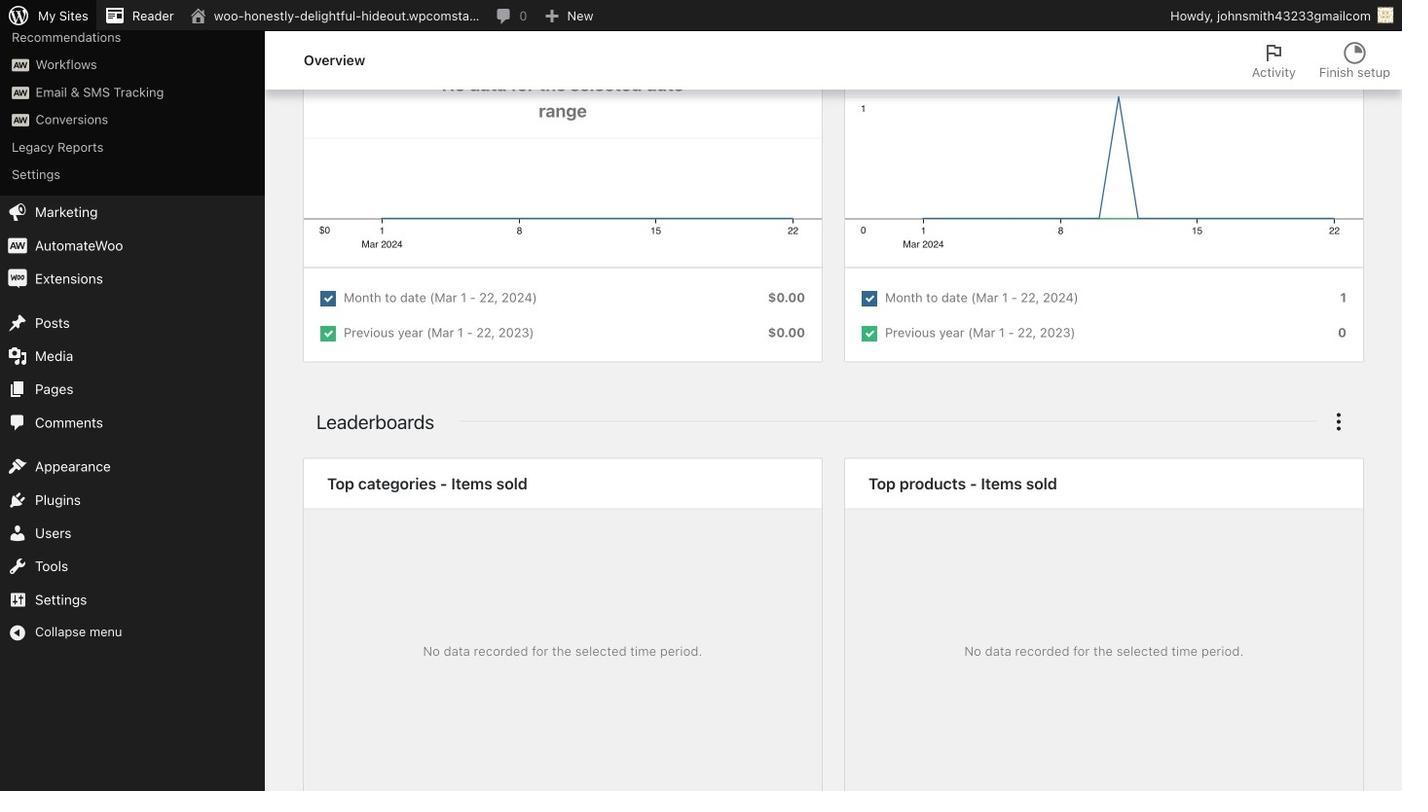 Task type: vqa. For each thing, say whether or not it's contained in the screenshot.
tab list
yes



Task type: locate. For each thing, give the bounding box(es) containing it.
automatewoo element
[[12, 59, 29, 72], [12, 87, 29, 99], [12, 114, 29, 127]]

1 automatewoo element from the top
[[12, 59, 29, 72]]

None checkbox
[[845, 280, 1363, 315], [304, 315, 822, 350], [845, 280, 1363, 315], [304, 315, 822, 350]]

tab list
[[1240, 31, 1402, 90]]

toolbar navigation
[[0, 0, 1402, 35]]

2 vertical spatial automatewoo element
[[12, 114, 29, 127]]

0 vertical spatial automatewoo element
[[12, 59, 29, 72]]

None checkbox
[[304, 280, 822, 315], [845, 315, 1363, 350], [304, 280, 822, 315], [845, 315, 1363, 350]]

1 vertical spatial automatewoo element
[[12, 87, 29, 99]]

2 automatewoo element from the top
[[12, 87, 29, 99]]

3 automatewoo element from the top
[[12, 114, 29, 127]]



Task type: describe. For each thing, give the bounding box(es) containing it.
choose which leaderboards to display and other settings image
[[1327, 410, 1350, 434]]



